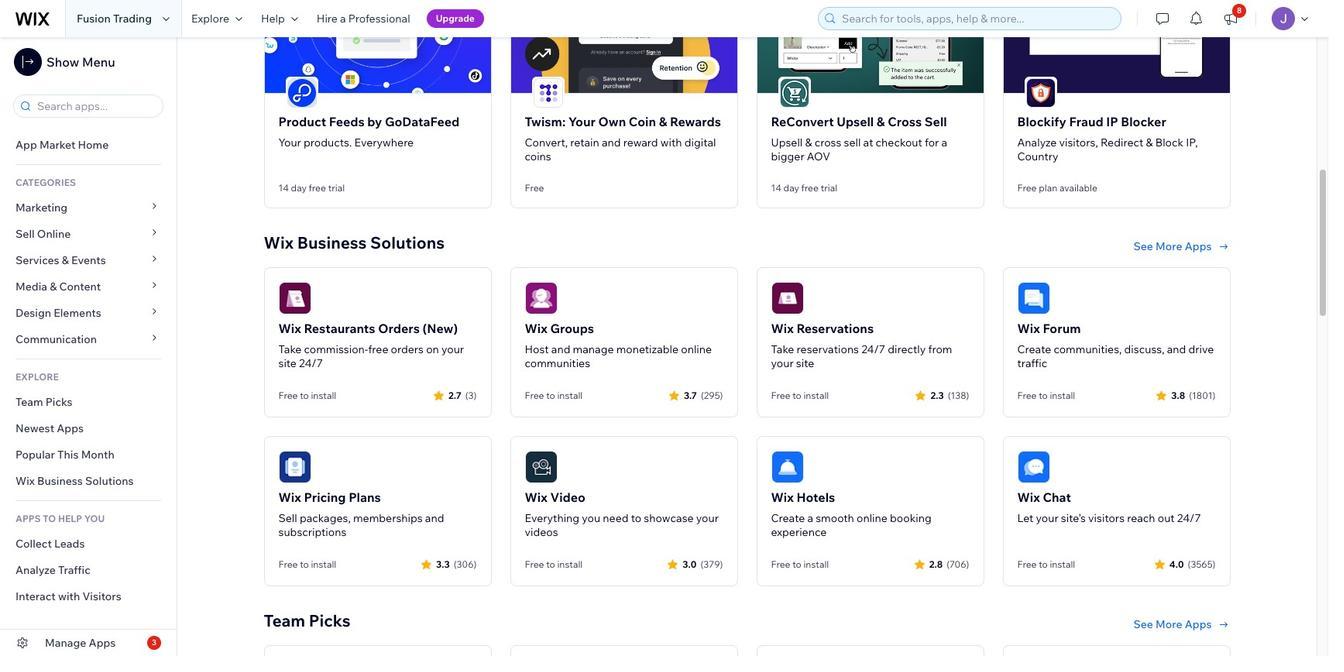 Task type: locate. For each thing, give the bounding box(es) containing it.
1 horizontal spatial picks
[[309, 610, 351, 631]]

1 horizontal spatial 14
[[771, 182, 782, 193]]

and left "drive"
[[1168, 342, 1187, 356]]

(306)
[[454, 559, 477, 570]]

install down reservations
[[804, 390, 829, 402]]

own
[[599, 114, 626, 129]]

this
[[57, 448, 79, 462]]

orders
[[378, 321, 420, 336]]

wix inside wix groups host and manage monetizable online communities
[[525, 321, 548, 336]]

videos
[[525, 525, 558, 539]]

showcase
[[644, 511, 694, 525]]

0 horizontal spatial your
[[279, 135, 301, 149]]

1 see from the top
[[1134, 239, 1154, 253]]

1 take from the left
[[279, 342, 302, 356]]

site's
[[1062, 511, 1086, 525]]

free to install down "subscriptions"
[[279, 559, 337, 570]]

twism: your own coin & rewards icon image
[[511, 0, 737, 93], [534, 78, 563, 107]]

trial for upsell
[[821, 182, 838, 193]]

24/7 left directly
[[862, 342, 886, 356]]

see
[[1134, 239, 1154, 253], [1134, 617, 1154, 631]]

0 horizontal spatial sell
[[15, 227, 35, 241]]

0 horizontal spatial online
[[681, 342, 712, 356]]

1 horizontal spatial your
[[569, 114, 596, 129]]

1 14 day free trial from the left
[[279, 182, 345, 193]]

1 vertical spatial see more apps
[[1134, 617, 1212, 631]]

0 vertical spatial team picks
[[15, 395, 73, 409]]

2 horizontal spatial sell
[[925, 114, 948, 129]]

a down the hotels
[[808, 511, 814, 525]]

your inside product feeds by godatafeed your products. everywhere
[[279, 135, 301, 149]]

marketing link
[[0, 195, 177, 221]]

to
[[300, 390, 309, 402], [546, 390, 555, 402], [793, 390, 802, 402], [1039, 390, 1048, 402], [631, 511, 642, 525], [300, 559, 309, 570], [546, 559, 555, 570], [793, 559, 802, 570], [1039, 559, 1048, 570]]

0 vertical spatial see
[[1134, 239, 1154, 253]]

wix down wix reservations icon
[[771, 321, 794, 336]]

free to install down videos
[[525, 559, 583, 570]]

0 horizontal spatial solutions
[[85, 474, 134, 488]]

to for wix groups
[[546, 390, 555, 402]]

to inside wix video everything you need to showcase your videos
[[631, 511, 642, 525]]

free for wix reservations
[[771, 390, 791, 402]]

2 see more apps from the top
[[1134, 617, 1212, 631]]

a right hire
[[340, 12, 346, 26]]

2 vertical spatial sell
[[279, 511, 297, 525]]

1 vertical spatial a
[[942, 135, 948, 149]]

1 horizontal spatial take
[[771, 342, 795, 356]]

free for wix restaurants orders (new)
[[279, 390, 298, 402]]

0 horizontal spatial a
[[340, 12, 346, 26]]

install for communities,
[[1050, 390, 1076, 402]]

free right (295)
[[771, 390, 791, 402]]

1 horizontal spatial team
[[264, 610, 305, 631]]

product
[[279, 114, 326, 129]]

1 vertical spatial team picks
[[264, 610, 351, 631]]

site down reservations
[[796, 356, 815, 370]]

wix inside wix restaurants orders (new) take commission-free orders on your site 24/7
[[279, 321, 301, 336]]

free down let
[[1018, 559, 1037, 570]]

2 more from the top
[[1156, 617, 1183, 631]]

1 trial from the left
[[328, 182, 345, 193]]

0 horizontal spatial day
[[291, 182, 307, 193]]

0 vertical spatial see more apps button
[[1134, 239, 1231, 253]]

0 horizontal spatial team
[[15, 395, 43, 409]]

analyze down blockify
[[1018, 135, 1057, 149]]

& inside blockify fraud ip blocker analyze visitors, redirect & block ip, country
[[1146, 135, 1154, 149]]

1 horizontal spatial a
[[808, 511, 814, 525]]

14 down product
[[279, 182, 289, 193]]

install down communities,
[[1050, 390, 1076, 402]]

newest apps link
[[0, 415, 177, 442]]

0 vertical spatial team
[[15, 395, 43, 409]]

free down aov
[[802, 182, 819, 193]]

visitors
[[1089, 511, 1125, 525]]

wix down wix hotels icon
[[771, 490, 794, 505]]

aov
[[807, 149, 831, 163]]

analyze inside analyze traffic link
[[15, 563, 56, 577]]

4.0 (3565)
[[1170, 559, 1216, 570]]

upgrade button
[[427, 9, 484, 28]]

blockify fraud ip blocker icon image up blockify
[[1026, 78, 1056, 107]]

to down chat on the bottom of the page
[[1039, 559, 1048, 570]]

1 more from the top
[[1156, 239, 1183, 253]]

sell online
[[15, 227, 71, 241]]

& left block
[[1146, 135, 1154, 149]]

1 horizontal spatial 14 day free trial
[[771, 182, 838, 193]]

0 vertical spatial with
[[661, 135, 682, 149]]

hire a professional link
[[308, 0, 420, 37]]

sell inside "reconvert upsell & cross sell upsell & cross sell at checkout for a bigger aov"
[[925, 114, 948, 129]]

take inside wix restaurants orders (new) take commission-free orders on your site 24/7
[[279, 342, 302, 356]]

out
[[1158, 511, 1175, 525]]

1 day from the left
[[291, 182, 307, 193]]

&
[[659, 114, 668, 129], [877, 114, 885, 129], [806, 135, 813, 149], [1146, 135, 1154, 149], [62, 253, 69, 267], [50, 280, 57, 294]]

team picks link
[[0, 389, 177, 415]]

1 horizontal spatial day
[[784, 182, 800, 193]]

free down videos
[[525, 559, 544, 570]]

day
[[291, 182, 307, 193], [784, 182, 800, 193]]

blockify fraud ip blocker icon image
[[1004, 0, 1230, 93], [1026, 78, 1056, 107]]

1 vertical spatial see
[[1134, 617, 1154, 631]]

0 horizontal spatial create
[[771, 511, 805, 525]]

categories
[[15, 177, 76, 188]]

wix up everything
[[525, 490, 548, 505]]

solutions inside wix business solutions link
[[85, 474, 134, 488]]

1 vertical spatial with
[[58, 590, 80, 604]]

1 vertical spatial sell
[[15, 227, 35, 241]]

2.3 (138)
[[931, 390, 970, 402]]

more
[[1156, 239, 1183, 253], [1156, 617, 1183, 631]]

0 horizontal spatial take
[[279, 342, 302, 356]]

0 horizontal spatial 24/7
[[299, 356, 323, 370]]

visitors,
[[1060, 135, 1099, 149]]

wix inside sidebar element
[[15, 474, 35, 488]]

install down communities
[[557, 390, 583, 402]]

0 vertical spatial your
[[569, 114, 596, 129]]

2 take from the left
[[771, 342, 795, 356]]

2 see more apps button from the top
[[1134, 617, 1231, 631]]

0 vertical spatial business
[[297, 232, 367, 252]]

design elements link
[[0, 300, 177, 326]]

your inside wix restaurants orders (new) take commission-free orders on your site 24/7
[[442, 342, 464, 356]]

0 vertical spatial upsell
[[837, 114, 874, 129]]

free
[[309, 182, 326, 193], [802, 182, 819, 193], [368, 342, 389, 356]]

to for wix reservations
[[793, 390, 802, 402]]

1 horizontal spatial create
[[1018, 342, 1052, 356]]

0 vertical spatial see more apps
[[1134, 239, 1212, 253]]

install down "subscriptions"
[[311, 559, 337, 570]]

site inside wix reservations take reservations 24/7 directly from your site
[[796, 356, 815, 370]]

14 for product
[[279, 182, 289, 193]]

wix for wix groups
[[525, 321, 548, 336]]

wix up the wix restaurants orders (new) icon
[[264, 232, 294, 252]]

day down products.
[[291, 182, 307, 193]]

free for wix hotels
[[771, 559, 791, 570]]

1 vertical spatial picks
[[309, 610, 351, 631]]

wix for wix restaurants orders (new)
[[279, 321, 301, 336]]

(706)
[[947, 559, 970, 570]]

wix down wix pricing plans icon
[[279, 490, 301, 505]]

14 day free trial down products.
[[279, 182, 345, 193]]

2 horizontal spatial free
[[802, 182, 819, 193]]

twism: your own coin & rewards icon image up own
[[511, 0, 737, 93]]

free to install for restaurants
[[279, 390, 337, 402]]

free to install down commission- on the left
[[279, 390, 337, 402]]

1 see more apps button from the top
[[1134, 239, 1231, 253]]

your up retain on the top left of page
[[569, 114, 596, 129]]

your right let
[[1036, 511, 1059, 525]]

free inside wix restaurants orders (new) take commission-free orders on your site 24/7
[[368, 342, 389, 356]]

smooth
[[816, 511, 855, 525]]

1 horizontal spatial 24/7
[[862, 342, 886, 356]]

reconvert
[[771, 114, 834, 129]]

free for reconvert
[[802, 182, 819, 193]]

2 day from the left
[[784, 182, 800, 193]]

1 vertical spatial online
[[857, 511, 888, 525]]

14 day free trial for reconvert
[[771, 182, 838, 193]]

and right memberships at the bottom left of page
[[425, 511, 444, 525]]

8 button
[[1214, 0, 1248, 37]]

sell left online
[[15, 227, 35, 241]]

free down coins
[[525, 182, 544, 193]]

trial down products.
[[328, 182, 345, 193]]

14 day free trial
[[279, 182, 345, 193], [771, 182, 838, 193]]

1 horizontal spatial trial
[[821, 182, 838, 193]]

need
[[603, 511, 629, 525]]

to down videos
[[546, 559, 555, 570]]

newest apps
[[15, 422, 84, 436]]

free for product
[[309, 182, 326, 193]]

with down traffic
[[58, 590, 80, 604]]

create down the hotels
[[771, 511, 805, 525]]

free down products.
[[309, 182, 326, 193]]

1 horizontal spatial free
[[368, 342, 389, 356]]

at
[[864, 135, 874, 149]]

2.3
[[931, 390, 944, 402]]

1 horizontal spatial analyze
[[1018, 135, 1057, 149]]

restaurants
[[304, 321, 376, 336]]

see more apps
[[1134, 239, 1212, 253], [1134, 617, 1212, 631]]

wix up host
[[525, 321, 548, 336]]

create inside "wix hotels create a smooth online booking experience"
[[771, 511, 805, 525]]

upsell down reconvert
[[771, 135, 803, 149]]

2 see from the top
[[1134, 617, 1154, 631]]

2 horizontal spatial a
[[942, 135, 948, 149]]

with inside interact with visitors link
[[58, 590, 80, 604]]

1 vertical spatial analyze
[[15, 563, 56, 577]]

1 horizontal spatial online
[[857, 511, 888, 525]]

free to install down the traffic
[[1018, 390, 1076, 402]]

site left commission- on the left
[[279, 356, 297, 370]]

wix inside wix chat let your site's visitors reach out 24/7
[[1018, 490, 1041, 505]]

with inside twism: your own coin & rewards convert, retain and reward with digital coins
[[661, 135, 682, 149]]

analyze inside blockify fraud ip blocker analyze visitors, redirect & block ip, country
[[1018, 135, 1057, 149]]

hire a professional
[[317, 12, 410, 26]]

and down "groups"
[[552, 342, 571, 356]]

free down the traffic
[[1018, 390, 1037, 402]]

14 down bigger
[[771, 182, 782, 193]]

to for wix forum
[[1039, 390, 1048, 402]]

0 horizontal spatial 14 day free trial
[[279, 182, 345, 193]]

sell
[[925, 114, 948, 129], [15, 227, 35, 241], [279, 511, 297, 525]]

see for wix business solutions
[[1134, 239, 1154, 253]]

coins
[[525, 149, 552, 163]]

and down own
[[602, 135, 621, 149]]

pricing
[[304, 490, 346, 505]]

1 vertical spatial team
[[264, 610, 305, 631]]

free down "subscriptions"
[[279, 559, 298, 570]]

wix inside wix video everything you need to showcase your videos
[[525, 490, 548, 505]]

wix hotels icon image
[[771, 451, 804, 483]]

free left orders
[[368, 342, 389, 356]]

wix groups icon image
[[525, 282, 558, 314]]

with left the digital on the top right
[[661, 135, 682, 149]]

app market home
[[15, 138, 109, 152]]

3.8
[[1172, 390, 1186, 402]]

wix for wix forum
[[1018, 321, 1041, 336]]

home
[[78, 138, 109, 152]]

1 vertical spatial solutions
[[85, 474, 134, 488]]

wix for wix video
[[525, 490, 548, 505]]

design elements
[[15, 306, 101, 320]]

product feeds by godatafeed your products. everywhere
[[279, 114, 460, 149]]

business down 'popular this month'
[[37, 474, 83, 488]]

1 horizontal spatial sell
[[279, 511, 297, 525]]

picks
[[46, 395, 73, 409], [309, 610, 351, 631]]

from
[[929, 342, 953, 356]]

1 14 from the left
[[279, 182, 289, 193]]

product feeds by godatafeed icon image
[[265, 0, 491, 93], [287, 78, 317, 107]]

24/7
[[862, 342, 886, 356], [299, 356, 323, 370], [1178, 511, 1202, 525]]

0 vertical spatial picks
[[46, 395, 73, 409]]

your right showcase
[[696, 511, 719, 525]]

upsell up sell
[[837, 114, 874, 129]]

to down communities
[[546, 390, 555, 402]]

1 horizontal spatial site
[[796, 356, 815, 370]]

0 horizontal spatial wix business solutions
[[15, 474, 134, 488]]

1 vertical spatial wix business solutions
[[15, 474, 134, 488]]

let
[[1018, 511, 1034, 525]]

day for reconvert
[[784, 182, 800, 193]]

2 horizontal spatial 24/7
[[1178, 511, 1202, 525]]

& right media
[[50, 280, 57, 294]]

team inside team picks link
[[15, 395, 43, 409]]

business
[[297, 232, 367, 252], [37, 474, 83, 488]]

free to install for pricing
[[279, 559, 337, 570]]

2 14 from the left
[[771, 182, 782, 193]]

0 horizontal spatial upsell
[[771, 135, 803, 149]]

2.8 (706)
[[930, 559, 970, 570]]

24/7 inside wix chat let your site's visitors reach out 24/7
[[1178, 511, 1202, 525]]

to for wix chat
[[1039, 559, 1048, 570]]

analyze up the "interact"
[[15, 563, 56, 577]]

wix inside wix pricing plans sell packages, memberships and subscriptions
[[279, 490, 301, 505]]

1 horizontal spatial with
[[661, 135, 682, 149]]

wix inside wix forum create communities, discuss, and drive traffic
[[1018, 321, 1041, 336]]

your down product
[[279, 135, 301, 149]]

1 horizontal spatial wix business solutions
[[264, 232, 445, 252]]

analyze traffic
[[15, 563, 90, 577]]

day down bigger
[[784, 182, 800, 193]]

free to install for chat
[[1018, 559, 1076, 570]]

0 vertical spatial create
[[1018, 342, 1052, 356]]

1 vertical spatial business
[[37, 474, 83, 488]]

trial down aov
[[821, 182, 838, 193]]

2.7 (3)
[[449, 390, 477, 402]]

create inside wix forum create communities, discuss, and drive traffic
[[1018, 342, 1052, 356]]

wix restaurants orders (new) icon image
[[279, 282, 311, 314]]

to for wix video
[[546, 559, 555, 570]]

& left the cross
[[877, 114, 885, 129]]

install down site's in the bottom right of the page
[[1050, 559, 1076, 570]]

free for wix video
[[525, 559, 544, 570]]

0 vertical spatial sell
[[925, 114, 948, 129]]

interact
[[15, 590, 56, 604]]

to down experience
[[793, 559, 802, 570]]

0 horizontal spatial trial
[[328, 182, 345, 193]]

reservations
[[797, 342, 859, 356]]

free up wix pricing plans icon
[[279, 390, 298, 402]]

1 see more apps from the top
[[1134, 239, 1212, 253]]

1 horizontal spatial upsell
[[837, 114, 874, 129]]

wix down the wix restaurants orders (new) icon
[[279, 321, 301, 336]]

0 horizontal spatial free
[[309, 182, 326, 193]]

0 horizontal spatial 14
[[279, 182, 289, 193]]

2 vertical spatial a
[[808, 511, 814, 525]]

0 horizontal spatial with
[[58, 590, 80, 604]]

online right smooth
[[857, 511, 888, 525]]

install for (new)
[[311, 390, 337, 402]]

team picks
[[15, 395, 73, 409], [264, 610, 351, 631]]

2 14 day free trial from the left
[[771, 182, 838, 193]]

to down "subscriptions"
[[300, 559, 309, 570]]

0 vertical spatial analyze
[[1018, 135, 1057, 149]]

take left reservations
[[771, 342, 795, 356]]

popular this month
[[15, 448, 115, 462]]

wix down 'wix forum icon' at right
[[1018, 321, 1041, 336]]

install down experience
[[804, 559, 829, 570]]

wix inside wix reservations take reservations 24/7 directly from your site
[[771, 321, 794, 336]]

media
[[15, 280, 47, 294]]

interact with visitors link
[[0, 584, 177, 610]]

business up the wix restaurants orders (new) icon
[[297, 232, 367, 252]]

media & content link
[[0, 274, 177, 300]]

create down forum
[[1018, 342, 1052, 356]]

digital
[[685, 135, 716, 149]]

wix inside "wix hotels create a smooth online booking experience"
[[771, 490, 794, 505]]

to down commission- on the left
[[300, 390, 309, 402]]

0 vertical spatial solutions
[[371, 232, 445, 252]]

commission-
[[304, 342, 368, 356]]

your left reservations
[[771, 356, 794, 370]]

1 vertical spatial more
[[1156, 617, 1183, 631]]

0 horizontal spatial team picks
[[15, 395, 73, 409]]

0 vertical spatial more
[[1156, 239, 1183, 253]]

install down videos
[[557, 559, 583, 570]]

0 vertical spatial online
[[681, 342, 712, 356]]

wix business solutions inside wix business solutions link
[[15, 474, 134, 488]]

free to install down reservations
[[771, 390, 829, 402]]

business inside sidebar element
[[37, 474, 83, 488]]

1 vertical spatial your
[[279, 135, 301, 149]]

& right "coin" at the left of the page
[[659, 114, 668, 129]]

a right for
[[942, 135, 948, 149]]

app
[[15, 138, 37, 152]]

24/7 down restaurants
[[299, 356, 323, 370]]

more for team picks
[[1156, 617, 1183, 631]]

to down the traffic
[[1039, 390, 1048, 402]]

collect leads
[[15, 537, 85, 551]]

0 horizontal spatial picks
[[46, 395, 73, 409]]

your
[[569, 114, 596, 129], [279, 135, 301, 149]]

free to install down let
[[1018, 559, 1076, 570]]

online up '3.7'
[[681, 342, 712, 356]]

1 horizontal spatial solutions
[[371, 232, 445, 252]]

solutions
[[371, 232, 445, 252], [85, 474, 134, 488]]

free down experience
[[771, 559, 791, 570]]

0 horizontal spatial analyze
[[15, 563, 56, 577]]

bigger
[[771, 149, 805, 163]]

month
[[81, 448, 115, 462]]

take left commission- on the left
[[279, 342, 302, 356]]

your right on
[[442, 342, 464, 356]]

3
[[152, 638, 157, 648]]

and
[[602, 135, 621, 149], [552, 342, 571, 356], [1168, 342, 1187, 356], [425, 511, 444, 525]]

2 trial from the left
[[821, 182, 838, 193]]

to for wix restaurants orders (new)
[[300, 390, 309, 402]]

wix business solutions
[[264, 232, 445, 252], [15, 474, 134, 488]]

sell left packages,
[[279, 511, 297, 525]]

app market home link
[[0, 132, 177, 158]]

0 horizontal spatial business
[[37, 474, 83, 488]]

install for and
[[557, 390, 583, 402]]

see more apps for wix business solutions
[[1134, 239, 1212, 253]]

online
[[37, 227, 71, 241]]

1 site from the left
[[279, 356, 297, 370]]

3.7
[[684, 390, 697, 402]]

wix down popular
[[15, 474, 35, 488]]

24/7 right out
[[1178, 511, 1202, 525]]

wix up let
[[1018, 490, 1041, 505]]

reconvert upsell & cross sell icon image
[[758, 0, 984, 93], [780, 78, 809, 107]]

0 horizontal spatial site
[[279, 356, 297, 370]]

free to install down communities
[[525, 390, 583, 402]]

free for wix pricing plans
[[279, 559, 298, 570]]

0 vertical spatial a
[[340, 12, 346, 26]]

24/7 inside wix restaurants orders (new) take commission-free orders on your site 24/7
[[299, 356, 323, 370]]

free left plan at top
[[1018, 182, 1037, 193]]

14 day free trial down aov
[[771, 182, 838, 193]]

2 site from the left
[[796, 356, 815, 370]]

1 vertical spatial create
[[771, 511, 805, 525]]

to down reservations
[[793, 390, 802, 402]]

monetizable
[[617, 342, 679, 356]]

1 vertical spatial see more apps button
[[1134, 617, 1231, 631]]

experience
[[771, 525, 827, 539]]

professional
[[349, 12, 410, 26]]

free down communities
[[525, 390, 544, 402]]

forum
[[1043, 321, 1081, 336]]

to right need at the bottom left
[[631, 511, 642, 525]]



Task type: describe. For each thing, give the bounding box(es) containing it.
cross
[[888, 114, 922, 129]]

show
[[46, 54, 79, 70]]

retain
[[571, 135, 600, 149]]

fusion
[[77, 12, 111, 26]]

sell online link
[[0, 221, 177, 247]]

fusion trading
[[77, 12, 152, 26]]

1 vertical spatial upsell
[[771, 135, 803, 149]]

team picks inside sidebar element
[[15, 395, 73, 409]]

free for wix chat
[[1018, 559, 1037, 570]]

events
[[71, 253, 106, 267]]

wix for wix hotels
[[771, 490, 794, 505]]

a inside "reconvert upsell & cross sell upsell & cross sell at checkout for a bigger aov"
[[942, 135, 948, 149]]

more for wix business solutions
[[1156, 239, 1183, 253]]

free to install for forum
[[1018, 390, 1076, 402]]

menu
[[82, 54, 115, 70]]

blockify
[[1018, 114, 1067, 129]]

wix chat icon image
[[1018, 451, 1050, 483]]

your inside wix chat let your site's visitors reach out 24/7
[[1036, 511, 1059, 525]]

ip
[[1107, 114, 1119, 129]]

0 vertical spatial wix business solutions
[[264, 232, 445, 252]]

see more apps for team picks
[[1134, 617, 1212, 631]]

free to install for reservations
[[771, 390, 829, 402]]

& left cross
[[806, 135, 813, 149]]

Search for tools, apps, help & more... field
[[838, 8, 1117, 29]]

groups
[[551, 321, 594, 336]]

to
[[43, 513, 56, 525]]

blockify fraud ip blocker icon image up ip
[[1004, 0, 1230, 93]]

(379)
[[701, 559, 723, 570]]

wix groups host and manage monetizable online communities
[[525, 321, 712, 370]]

wix for wix chat
[[1018, 490, 1041, 505]]

free for wix groups
[[525, 390, 544, 402]]

interact with visitors
[[15, 590, 121, 604]]

free to install for hotels
[[771, 559, 829, 570]]

and inside wix groups host and manage monetizable online communities
[[552, 342, 571, 356]]

sell inside wix pricing plans sell packages, memberships and subscriptions
[[279, 511, 297, 525]]

popular this month link
[[0, 442, 177, 468]]

trial for feeds
[[328, 182, 345, 193]]

fraud
[[1070, 114, 1104, 129]]

elements
[[54, 306, 101, 320]]

services
[[15, 253, 59, 267]]

see for team picks
[[1134, 617, 1154, 631]]

wix reservations icon image
[[771, 282, 804, 314]]

your inside wix video everything you need to showcase your videos
[[696, 511, 719, 525]]

directly
[[888, 342, 926, 356]]

show menu
[[46, 54, 115, 70]]

wix pricing plans icon image
[[279, 451, 311, 483]]

traffic
[[1018, 356, 1048, 370]]

apps to help you
[[15, 513, 105, 525]]

reward
[[624, 135, 658, 149]]

(295)
[[701, 390, 723, 402]]

packages,
[[300, 511, 351, 525]]

newest
[[15, 422, 54, 436]]

site inside wix restaurants orders (new) take commission-free orders on your site 24/7
[[279, 356, 297, 370]]

and inside wix pricing plans sell packages, memberships and subscriptions
[[425, 511, 444, 525]]

on
[[426, 342, 439, 356]]

2.8
[[930, 559, 943, 570]]

wix forum create communities, discuss, and drive traffic
[[1018, 321, 1215, 370]]

14 for reconvert
[[771, 182, 782, 193]]

manage
[[45, 636, 86, 650]]

online inside "wix hotels create a smooth online booking experience"
[[857, 511, 888, 525]]

free to install for groups
[[525, 390, 583, 402]]

sidebar element
[[0, 37, 177, 656]]

free to install for video
[[525, 559, 583, 570]]

& left events
[[62, 253, 69, 267]]

subscriptions
[[279, 525, 347, 539]]

24/7 inside wix reservations take reservations 24/7 directly from your site
[[862, 342, 886, 356]]

services & events link
[[0, 247, 177, 274]]

take inside wix reservations take reservations 24/7 directly from your site
[[771, 342, 795, 356]]

everything
[[525, 511, 580, 525]]

communication link
[[0, 326, 177, 353]]

you
[[84, 513, 105, 525]]

wix reservations take reservations 24/7 directly from your site
[[771, 321, 953, 370]]

to for wix pricing plans
[[300, 559, 309, 570]]

for
[[925, 135, 940, 149]]

sell inside sidebar element
[[15, 227, 35, 241]]

wix for wix reservations
[[771, 321, 794, 336]]

convert,
[[525, 135, 568, 149]]

1 horizontal spatial team picks
[[264, 610, 351, 631]]

see more apps button for team picks
[[1134, 617, 1231, 631]]

see more apps button for wix business solutions
[[1134, 239, 1231, 253]]

3.0
[[683, 559, 697, 570]]

visitors
[[82, 590, 121, 604]]

market
[[39, 138, 75, 152]]

reservations
[[797, 321, 874, 336]]

product feeds by godatafeed icon image up "by"
[[265, 0, 491, 93]]

picks inside sidebar element
[[46, 395, 73, 409]]

install for reservations
[[804, 390, 829, 402]]

install for sell
[[311, 559, 337, 570]]

chat
[[1043, 490, 1072, 505]]

install for you
[[557, 559, 583, 570]]

orders
[[391, 342, 424, 356]]

plan
[[1039, 182, 1058, 193]]

wix for wix pricing plans
[[279, 490, 301, 505]]

everywhere
[[355, 135, 414, 149]]

create for forum
[[1018, 342, 1052, 356]]

online inside wix groups host and manage monetizable online communities
[[681, 342, 712, 356]]

feeds
[[329, 114, 365, 129]]

14 day free trial for product
[[279, 182, 345, 193]]

communities
[[525, 356, 591, 370]]

free for wix forum
[[1018, 390, 1037, 402]]

show menu button
[[14, 48, 115, 76]]

and inside wix forum create communities, discuss, and drive traffic
[[1168, 342, 1187, 356]]

wix hotels create a smooth online booking experience
[[771, 490, 932, 539]]

a inside the hire a professional link
[[340, 12, 346, 26]]

your inside wix reservations take reservations 24/7 directly from your site
[[771, 356, 794, 370]]

(1801)
[[1190, 390, 1216, 402]]

wix forum icon image
[[1018, 282, 1050, 314]]

collect leads link
[[0, 531, 177, 557]]

& inside twism: your own coin & rewards convert, retain and reward with digital coins
[[659, 114, 668, 129]]

day for product
[[291, 182, 307, 193]]

create for hotels
[[771, 511, 805, 525]]

analyze traffic link
[[0, 557, 177, 584]]

1 horizontal spatial business
[[297, 232, 367, 252]]

Search apps... field
[[33, 95, 158, 117]]

install for a
[[804, 559, 829, 570]]

3.8 (1801)
[[1172, 390, 1216, 402]]

sell
[[844, 135, 861, 149]]

install for your
[[1050, 559, 1076, 570]]

(new)
[[423, 321, 458, 336]]

a inside "wix hotels create a smooth online booking experience"
[[808, 511, 814, 525]]

leads
[[54, 537, 85, 551]]

explore
[[191, 12, 229, 26]]

marketing
[[15, 201, 68, 215]]

3.0 (379)
[[683, 559, 723, 570]]

and inside twism: your own coin & rewards convert, retain and reward with digital coins
[[602, 135, 621, 149]]

product feeds by godatafeed icon image up product
[[287, 78, 317, 107]]

twism: your own coin & rewards icon image up twism:
[[534, 78, 563, 107]]

blocker
[[1122, 114, 1167, 129]]

manage
[[573, 342, 614, 356]]

blockify fraud ip blocker analyze visitors, redirect & block ip, country
[[1018, 114, 1199, 163]]

to for wix hotels
[[793, 559, 802, 570]]

wix video icon image
[[525, 451, 558, 483]]

your inside twism: your own coin & rewards convert, retain and reward with digital coins
[[569, 114, 596, 129]]

3.3
[[436, 559, 450, 570]]

free plan available
[[1018, 182, 1098, 193]]

coin
[[629, 114, 656, 129]]

twism: your own coin & rewards convert, retain and reward with digital coins
[[525, 114, 721, 163]]



Task type: vqa. For each thing, say whether or not it's contained in the screenshot.
3
yes



